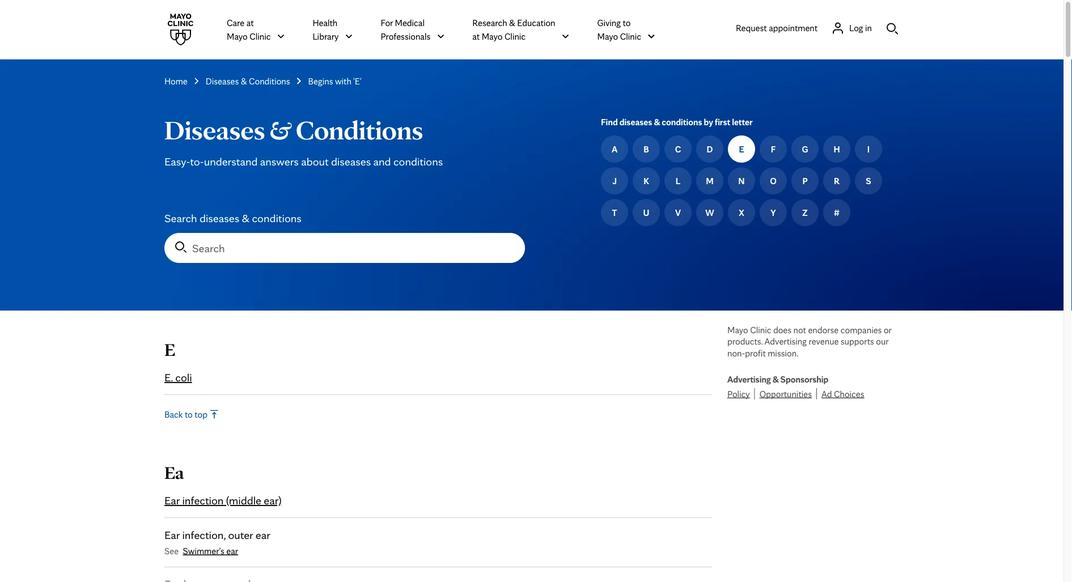 Task type: locate. For each thing, give the bounding box(es) containing it.
X text field
[[739, 206, 744, 219]]

to left top
[[185, 409, 193, 420]]

1 vertical spatial diseases
[[164, 113, 265, 146]]

0 vertical spatial to
[[623, 17, 631, 28]]

mayo down the research
[[482, 31, 503, 42]]

for
[[381, 17, 393, 28]]

0 vertical spatial ear
[[164, 494, 180, 508]]

u
[[643, 207, 650, 218]]

coli
[[175, 371, 192, 385]]

clinic up diseases & conditions link
[[250, 31, 271, 42]]

diseases up understand at the left
[[164, 113, 265, 146]]

G text field
[[802, 142, 808, 156]]

2 vertical spatial diseases
[[200, 212, 239, 225]]

1 horizontal spatial conditions
[[296, 113, 423, 146]]

conditions left begins
[[249, 75, 290, 86]]

mayo clinic does not endorse companies or products. advertising revenue supports our non-profit mission.
[[728, 324, 892, 359]]

clinic inside care at mayo clinic
[[250, 31, 271, 42]]

ear up the see
[[164, 529, 180, 542]]

ear)
[[264, 494, 282, 508]]

1 vertical spatial e
[[164, 339, 175, 360]]

&
[[509, 17, 515, 28], [241, 75, 247, 86], [270, 113, 291, 146], [654, 116, 660, 127], [242, 212, 250, 225], [773, 374, 779, 385]]

2 vertical spatial conditions
[[252, 212, 302, 225]]

#
[[834, 207, 840, 218]]

opportunities
[[760, 389, 812, 400]]

back to top link
[[164, 409, 219, 420]]

search diseases & conditions
[[164, 212, 302, 225]]

ear infection, outer ear see swimmer's ear
[[164, 529, 270, 557]]

clinic inside 'research & education at mayo clinic'
[[505, 31, 526, 42]]

research & education at mayo clinic button
[[473, 15, 570, 44]]

conditions up and
[[296, 113, 423, 146]]

and
[[373, 155, 391, 168]]

1 vertical spatial search
[[192, 241, 225, 255]]

0 horizontal spatial conditions
[[252, 212, 302, 225]]

advertising
[[765, 336, 807, 347], [728, 374, 771, 385]]

t
[[612, 207, 617, 218]]

search for search diseases & conditions
[[164, 212, 197, 225]]

at
[[247, 17, 254, 28], [473, 31, 480, 42]]

Search diseases & conditions text field
[[165, 234, 525, 263]]

research & education at mayo clinic
[[473, 17, 555, 42]]

ear infection (middle ear) link
[[164, 493, 282, 509]]

J text field
[[613, 174, 617, 188]]

l
[[676, 175, 681, 186]]

research
[[473, 17, 507, 28]]

opportunities link
[[760, 387, 822, 401]]

m link
[[696, 167, 724, 195]]

1 vertical spatial to
[[185, 409, 193, 420]]

top
[[195, 409, 208, 420]]

u link
[[633, 199, 660, 226]]

answers
[[260, 155, 299, 168]]

at right care
[[247, 17, 254, 28]]

conditions for search diseases & conditions
[[252, 212, 302, 225]]

k
[[644, 175, 649, 186]]

mayo inside giving to mayo clinic
[[597, 31, 618, 42]]

advertising inside mayo clinic does not endorse companies or products. advertising revenue supports our non-profit mission.
[[765, 336, 807, 347]]

I text field
[[868, 142, 870, 156]]

0 horizontal spatial ear
[[226, 546, 238, 557]]

ea
[[164, 462, 184, 483]]

to
[[623, 17, 631, 28], [185, 409, 193, 420]]

z
[[803, 207, 808, 218]]

conditions that begin with e element
[[164, 338, 712, 361]]

0 horizontal spatial to
[[185, 409, 193, 420]]

v
[[675, 207, 681, 218]]

for medical professionals
[[381, 17, 431, 42]]

1 vertical spatial at
[[473, 31, 480, 42]]

e. coli link
[[164, 370, 192, 386]]

advertising up mission.
[[765, 336, 807, 347]]

request appointment
[[736, 22, 818, 33]]

conditions
[[662, 116, 702, 127], [394, 155, 443, 168], [252, 212, 302, 225]]

e up 'e.'
[[164, 339, 175, 360]]

b link
[[633, 136, 660, 163]]

mayo down care
[[227, 31, 248, 42]]

ear down outer
[[226, 546, 238, 557]]

j link
[[601, 167, 628, 195]]

1 horizontal spatial at
[[473, 31, 480, 42]]

clinic down the education
[[505, 31, 526, 42]]

2 horizontal spatial conditions
[[662, 116, 702, 127]]

diseases & conditions
[[206, 75, 290, 86], [164, 113, 423, 146]]

e down letter
[[739, 143, 744, 155]]

O text field
[[770, 174, 777, 188]]

0 vertical spatial ear
[[256, 529, 270, 542]]

0 horizontal spatial conditions
[[249, 75, 290, 86]]

t link
[[601, 199, 628, 226]]

0 vertical spatial at
[[247, 17, 254, 28]]

advertising up policy link
[[728, 374, 771, 385]]

i link
[[855, 136, 882, 163]]

swimmer's
[[183, 546, 224, 557]]

diseases & conditions down care at mayo clinic
[[206, 75, 290, 86]]

x link
[[728, 199, 755, 226]]

ear inside ear infection, outer ear see swimmer's ear
[[164, 529, 180, 542]]

diseases & conditions link
[[206, 74, 290, 88]]

diseases & conditions up the 'easy-to-understand answers about diseases and conditions'
[[164, 113, 423, 146]]

1 vertical spatial ear
[[164, 529, 180, 542]]

at down the research
[[473, 31, 480, 42]]

e
[[739, 143, 744, 155], [164, 339, 175, 360]]

about
[[301, 155, 329, 168]]

clinic up products.
[[750, 324, 771, 335]]

& inside 'research & education at mayo clinic'
[[509, 17, 515, 28]]

ear down ea at left
[[164, 494, 180, 508]]

ear right outer
[[256, 529, 270, 542]]

# text field
[[834, 206, 840, 219]]

0 horizontal spatial diseases
[[200, 212, 239, 225]]

A text field
[[612, 142, 618, 156]]

medical
[[395, 17, 425, 28]]

1 horizontal spatial diseases
[[331, 155, 371, 168]]

2 ear from the top
[[164, 529, 180, 542]]

m
[[706, 175, 714, 186]]

clinic inside giving to mayo clinic
[[620, 31, 641, 42]]

diseases
[[620, 116, 652, 127], [331, 155, 371, 168], [200, 212, 239, 225]]

understand
[[204, 155, 258, 168]]

mayo up products.
[[728, 324, 748, 335]]

h link
[[823, 136, 851, 163]]

companies
[[841, 324, 882, 335]]

mayo down giving
[[597, 31, 618, 42]]

K text field
[[644, 174, 649, 188]]

v link
[[665, 199, 692, 226]]

ear for ear infection (middle ear)
[[164, 494, 180, 508]]

0 vertical spatial diseases
[[620, 116, 652, 127]]

to for giving
[[623, 17, 631, 28]]

clinic inside mayo clinic does not endorse companies or products. advertising revenue supports our non-profit mission.
[[750, 324, 771, 335]]

0 vertical spatial e
[[739, 143, 744, 155]]

a
[[612, 143, 618, 155]]

care
[[227, 17, 245, 28]]

0 horizontal spatial at
[[247, 17, 254, 28]]

care at mayo clinic button
[[227, 15, 285, 44]]

at inside care at mayo clinic
[[247, 17, 254, 28]]

find
[[601, 116, 618, 127]]

0 vertical spatial conditions
[[249, 75, 290, 86]]

1 vertical spatial conditions
[[394, 155, 443, 168]]

e.
[[164, 371, 173, 385]]

P text field
[[803, 174, 808, 188]]

1 horizontal spatial e
[[739, 143, 744, 155]]

1 vertical spatial ear
[[226, 546, 238, 557]]

f link
[[760, 136, 787, 163]]

to inside giving to mayo clinic
[[623, 17, 631, 28]]

conditions that begin with e a element
[[164, 461, 712, 484]]

x
[[739, 207, 744, 218]]

H text field
[[834, 142, 840, 156]]

0 vertical spatial advertising
[[765, 336, 807, 347]]

0 vertical spatial search
[[164, 212, 197, 225]]

clinic
[[250, 31, 271, 42], [505, 31, 526, 42], [620, 31, 641, 42], [750, 324, 771, 335]]

e inside "element"
[[164, 339, 175, 360]]

1 ear from the top
[[164, 494, 180, 508]]

to right giving
[[623, 17, 631, 28]]

endorse
[[808, 324, 839, 335]]

U text field
[[643, 206, 650, 219]]

y link
[[760, 199, 787, 226]]

mission.
[[768, 348, 799, 359]]

T text field
[[612, 206, 617, 219]]

policy link
[[728, 387, 760, 401]]

1 horizontal spatial conditions
[[394, 155, 443, 168]]

1 horizontal spatial to
[[623, 17, 631, 28]]

0 vertical spatial conditions
[[662, 116, 702, 127]]

conditions
[[249, 75, 290, 86], [296, 113, 423, 146]]

0 horizontal spatial e
[[164, 339, 175, 360]]

infection
[[182, 494, 224, 508]]

diseases for search diseases & conditions
[[200, 212, 239, 225]]

R text field
[[834, 174, 840, 188]]

clinic down giving
[[620, 31, 641, 42]]

mayo inside mayo clinic does not endorse companies or products. advertising revenue supports our non-profit mission.
[[728, 324, 748, 335]]

r
[[834, 175, 840, 186]]

Request appointment text field
[[736, 21, 818, 35]]

search
[[164, 212, 197, 225], [192, 241, 225, 255]]

n
[[739, 175, 745, 186]]

2 horizontal spatial diseases
[[620, 116, 652, 127]]

non-
[[728, 348, 745, 359]]

W text field
[[706, 206, 714, 219]]

diseases right home
[[206, 75, 239, 86]]



Task type: vqa. For each thing, say whether or not it's contained in the screenshot.
learn
no



Task type: describe. For each thing, give the bounding box(es) containing it.
ad
[[822, 389, 832, 400]]

professionals
[[381, 31, 431, 42]]

easy-to-understand answers about diseases and conditions
[[164, 155, 443, 168]]

education
[[517, 17, 555, 28]]

diseases for find diseases & conditions by first letter
[[620, 116, 652, 127]]

revenue
[[809, 336, 839, 347]]

request appointment link
[[736, 21, 818, 35]]

request
[[736, 22, 767, 33]]

appointment
[[769, 22, 818, 33]]

swimmer's ear link
[[183, 544, 238, 558]]

L text field
[[676, 174, 681, 188]]

begins with 'e'
[[308, 75, 362, 86]]

D text field
[[707, 142, 713, 156]]

C text field
[[675, 142, 681, 156]]

back to top
[[164, 409, 208, 420]]

supports
[[841, 336, 874, 347]]

mayo clinic home page image
[[164, 14, 196, 45]]

not
[[794, 324, 806, 335]]

ear infection (middle ear)
[[164, 494, 282, 508]]

Y text field
[[771, 206, 776, 219]]

care at mayo clinic
[[227, 17, 271, 42]]

1 vertical spatial conditions
[[296, 113, 423, 146]]

sponsorship
[[781, 374, 829, 385]]

0 vertical spatial diseases
[[206, 75, 239, 86]]

i
[[868, 143, 870, 155]]

see
[[164, 546, 179, 557]]

policy
[[728, 389, 750, 400]]

F text field
[[771, 142, 776, 156]]

letter
[[732, 116, 753, 127]]

c
[[675, 143, 681, 155]]

r link
[[823, 167, 851, 195]]

E text field
[[739, 142, 744, 156]]

begins
[[308, 75, 333, 86]]

health
[[313, 17, 338, 28]]

e for e text box
[[739, 143, 744, 155]]

1 vertical spatial diseases & conditions
[[164, 113, 423, 146]]

at inside 'research & education at mayo clinic'
[[473, 31, 480, 42]]

advertising & sponsorship
[[728, 374, 829, 385]]

o link
[[760, 167, 787, 195]]

to for back
[[185, 409, 193, 420]]

mayo inside 'research & education at mayo clinic'
[[482, 31, 503, 42]]

Log in text field
[[850, 21, 872, 35]]

profit
[[745, 348, 766, 359]]

e link
[[728, 136, 755, 163]]

y
[[771, 207, 776, 218]]

S text field
[[866, 174, 871, 188]]

o
[[770, 175, 777, 186]]

ad choices link
[[822, 387, 865, 401]]

choices
[[834, 389, 865, 400]]

for medical professionals button
[[381, 15, 445, 44]]

or
[[884, 324, 892, 335]]

w
[[706, 207, 714, 218]]

health library
[[313, 17, 339, 42]]

by
[[704, 116, 713, 127]]

0 vertical spatial diseases & conditions
[[206, 75, 290, 86]]

k link
[[633, 167, 660, 195]]

products.
[[728, 336, 763, 347]]

e for conditions that begin with e "element"
[[164, 339, 175, 360]]

Z text field
[[803, 206, 808, 219]]

does
[[773, 324, 792, 335]]

giving to mayo clinic button
[[597, 15, 656, 44]]

to-
[[190, 155, 204, 168]]

c link
[[665, 136, 692, 163]]

# link
[[823, 199, 851, 226]]

easy-
[[164, 155, 190, 168]]

g link
[[792, 136, 819, 163]]

conditions for find diseases & conditions by first letter
[[662, 116, 702, 127]]

d
[[707, 143, 713, 155]]

s
[[866, 175, 871, 186]]

with
[[335, 75, 352, 86]]

a link
[[601, 136, 628, 163]]

V text field
[[675, 206, 681, 219]]

h
[[834, 143, 840, 155]]

n link
[[728, 167, 755, 195]]

giving
[[597, 17, 621, 28]]

M text field
[[706, 174, 714, 188]]

ad choices
[[822, 389, 865, 400]]

search for search
[[192, 241, 225, 255]]

home
[[164, 75, 188, 86]]

p
[[803, 175, 808, 186]]

d link
[[696, 136, 724, 163]]

w link
[[696, 199, 724, 226]]

B text field
[[644, 142, 649, 156]]

f
[[771, 143, 776, 155]]

1 vertical spatial diseases
[[331, 155, 371, 168]]

1 horizontal spatial ear
[[256, 529, 270, 542]]

infection,
[[182, 529, 226, 542]]

first
[[715, 116, 730, 127]]

log in link
[[831, 21, 872, 35]]

N text field
[[739, 174, 745, 188]]

z link
[[792, 199, 819, 226]]

log in
[[850, 22, 872, 33]]

1 vertical spatial advertising
[[728, 374, 771, 385]]

find diseases & conditions by first letter
[[601, 116, 753, 127]]

health library button
[[313, 15, 354, 44]]

mayo inside care at mayo clinic
[[227, 31, 248, 42]]

home link
[[164, 74, 188, 88]]

l link
[[665, 167, 692, 195]]

outer
[[228, 529, 253, 542]]

g
[[802, 143, 808, 155]]

ear for ear infection, outer ear see swimmer's ear
[[164, 529, 180, 542]]



